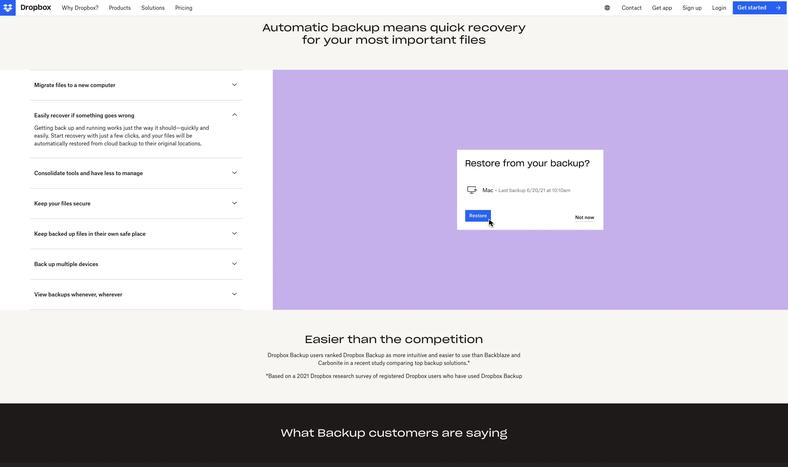 Task type: locate. For each thing, give the bounding box(es) containing it.
users inside dropbox backup users ranked dropbox backup as more intuitive and easier to use than backblaze and carbonite in a recent study comparing top backup solutions.*
[[310, 352, 323, 359]]

quick
[[430, 21, 465, 34]]

getting
[[34, 125, 53, 131]]

1 horizontal spatial the
[[380, 333, 402, 347]]

1 horizontal spatial backup
[[332, 21, 380, 34]]

1 vertical spatial the
[[380, 333, 402, 347]]

a inside dropbox backup users ranked dropbox backup as more intuitive and easier to use than backblaze and carbonite in a recent study comparing top backup solutions.*
[[350, 360, 353, 367]]

ranked
[[325, 352, 342, 359]]

0 vertical spatial in
[[88, 231, 93, 238]]

easier
[[439, 352, 454, 359]]

1 horizontal spatial in
[[344, 360, 349, 367]]

and down 'way'
[[141, 133, 151, 139]]

your inside automatic backup means quick recovery for your most important files
[[324, 33, 352, 47]]

1 vertical spatial in
[[344, 360, 349, 367]]

back
[[55, 125, 66, 131]]

backup inside automatic backup means quick recovery for your most important files
[[332, 21, 380, 34]]

your
[[324, 33, 352, 47], [152, 133, 163, 139], [49, 201, 60, 207]]

login link
[[707, 0, 732, 16]]

started
[[748, 4, 767, 11]]

2 horizontal spatial your
[[324, 33, 352, 47]]

carbonite
[[318, 360, 343, 367]]

than up recent
[[347, 333, 377, 347]]

and right backblaze
[[511, 352, 521, 359]]

keep left backed at the left of page
[[34, 231, 47, 238]]

the up as
[[380, 333, 402, 347]]

in
[[88, 231, 93, 238], [344, 360, 349, 367]]

dropbox
[[268, 352, 289, 359], [343, 352, 364, 359], [310, 373, 331, 380], [406, 373, 427, 380], [481, 373, 502, 380]]

0 vertical spatial keep
[[34, 201, 47, 207]]

0 horizontal spatial users
[[310, 352, 323, 359]]

backup
[[332, 21, 380, 34], [119, 141, 137, 147], [424, 360, 442, 367]]

to
[[68, 82, 73, 89], [139, 141, 144, 147], [116, 170, 121, 177], [455, 352, 460, 359]]

a left "few"
[[110, 133, 113, 139]]

view backups whenever, wherever
[[34, 292, 122, 298]]

your right for
[[324, 33, 352, 47]]

your down it
[[152, 133, 163, 139]]

0 vertical spatial their
[[145, 141, 157, 147]]

safe
[[120, 231, 131, 238]]

to inside dropbox backup users ranked dropbox backup as more intuitive and easier to use than backblaze and carbonite in a recent study comparing top backup solutions.*
[[455, 352, 460, 359]]

works
[[107, 125, 122, 131]]

0 horizontal spatial have
[[91, 170, 103, 177]]

0 horizontal spatial your
[[49, 201, 60, 207]]

than
[[347, 333, 377, 347], [472, 352, 483, 359]]

1 vertical spatial than
[[472, 352, 483, 359]]

1 horizontal spatial just
[[123, 125, 133, 131]]

from
[[91, 141, 103, 147]]

0 horizontal spatial just
[[99, 133, 108, 139]]

up
[[695, 5, 702, 11], [68, 125, 74, 131], [69, 231, 75, 238], [48, 262, 55, 268]]

get
[[737, 4, 747, 11], [652, 5, 661, 11]]

1 horizontal spatial users
[[428, 373, 441, 380]]

dropbox down carbonite
[[310, 373, 331, 380]]

get for get started
[[737, 4, 747, 11]]

1 vertical spatial keep
[[34, 231, 47, 238]]

new
[[78, 82, 89, 89]]

users
[[310, 352, 323, 359], [428, 373, 441, 380]]

1 horizontal spatial your
[[152, 133, 163, 139]]

a
[[74, 82, 77, 89], [110, 133, 113, 139], [350, 360, 353, 367], [293, 373, 296, 380]]

0 vertical spatial just
[[123, 125, 133, 131]]

registered
[[379, 373, 404, 380]]

backups
[[48, 292, 70, 298]]

dropbox?
[[75, 5, 98, 11]]

the up clicks,
[[134, 125, 142, 131]]

will
[[176, 133, 185, 139]]

0 vertical spatial the
[[134, 125, 142, 131]]

customers
[[369, 427, 439, 440]]

comparing
[[387, 360, 413, 367]]

dropbox backup users ranked dropbox backup as more intuitive and easier to use than backblaze and carbonite in a recent study comparing top backup solutions.*
[[268, 352, 521, 367]]

1 vertical spatial recovery
[[65, 133, 86, 139]]

start
[[51, 133, 63, 139]]

their left the own
[[94, 231, 107, 238]]

0 vertical spatial have
[[91, 170, 103, 177]]

2021
[[297, 373, 309, 380]]

products button
[[104, 0, 136, 16]]

0 horizontal spatial get
[[652, 5, 661, 11]]

1 vertical spatial have
[[455, 373, 466, 380]]

in left the own
[[88, 231, 93, 238]]

0 horizontal spatial their
[[94, 231, 107, 238]]

get app button
[[647, 0, 677, 16]]

restored
[[69, 141, 90, 147]]

1 horizontal spatial than
[[472, 352, 483, 359]]

backup
[[290, 352, 309, 359], [366, 352, 384, 359], [504, 373, 522, 380], [317, 427, 366, 440]]

have right who
[[455, 373, 466, 380]]

1 vertical spatial backup
[[119, 141, 137, 147]]

get left app
[[652, 5, 661, 11]]

the inside getting back up and running works just the way it should—quickly and easily. start recovery with just a few clicks, and your files will be automatically restored from cloud backup to their original locations.
[[134, 125, 142, 131]]

dropbox right used at right bottom
[[481, 373, 502, 380]]

quote gallery element
[[0, 464, 788, 468]]

0 horizontal spatial the
[[134, 125, 142, 131]]

2 vertical spatial backup
[[424, 360, 442, 367]]

have left less
[[91, 170, 103, 177]]

easily recover if something goes wrong
[[34, 113, 134, 119]]

0 horizontal spatial recovery
[[65, 133, 86, 139]]

1 horizontal spatial their
[[145, 141, 157, 147]]

pricing link
[[170, 0, 198, 16]]

1 horizontal spatial get
[[737, 4, 747, 11]]

0 horizontal spatial backup
[[119, 141, 137, 147]]

multiple
[[56, 262, 77, 268]]

their
[[145, 141, 157, 147], [94, 231, 107, 238]]

1 vertical spatial your
[[152, 133, 163, 139]]

get inside dropdown button
[[652, 5, 661, 11]]

0 horizontal spatial in
[[88, 231, 93, 238]]

have
[[91, 170, 103, 177], [455, 373, 466, 380]]

less
[[104, 170, 114, 177]]

2 horizontal spatial backup
[[424, 360, 442, 367]]

important
[[392, 33, 456, 47]]

secure
[[73, 201, 91, 207]]

to up solutions.*
[[455, 352, 460, 359]]

your left secure
[[49, 201, 60, 207]]

their down 'way'
[[145, 141, 157, 147]]

why dropbox? button
[[57, 0, 104, 16]]

to inside getting back up and running works just the way it should—quickly and easily. start recovery with just a few clicks, and your files will be automatically restored from cloud backup to their original locations.
[[139, 141, 144, 147]]

a user clicking on a blue button that says "restore" in order to restore the last version of their mac that was backed up in dropbox backup image
[[288, 86, 772, 295]]

just up from
[[99, 133, 108, 139]]

1 vertical spatial their
[[94, 231, 107, 238]]

getting back up and running works just the way it should—quickly and easily. start recovery with just a few clicks, and your files will be automatically restored from cloud backup to their original locations.
[[34, 125, 209, 147]]

1 keep from the top
[[34, 201, 47, 207]]

to left 'new'
[[68, 82, 73, 89]]

more
[[393, 352, 406, 359]]

goes
[[105, 113, 117, 119]]

0 vertical spatial recovery
[[468, 21, 526, 34]]

automatically
[[34, 141, 68, 147]]

their inside getting back up and running works just the way it should—quickly and easily. start recovery with just a few clicks, and your files will be automatically restored from cloud backup to their original locations.
[[145, 141, 157, 147]]

1 horizontal spatial recovery
[[468, 21, 526, 34]]

1 horizontal spatial have
[[455, 373, 466, 380]]

view
[[34, 292, 47, 298]]

get app
[[652, 5, 672, 11]]

get left started
[[737, 4, 747, 11]]

a left recent
[[350, 360, 353, 367]]

the
[[134, 125, 142, 131], [380, 333, 402, 347]]

files
[[460, 33, 486, 47], [56, 82, 66, 89], [164, 133, 175, 139], [61, 201, 72, 207], [76, 231, 87, 238]]

2 vertical spatial your
[[49, 201, 60, 207]]

in up research
[[344, 360, 349, 367]]

users left who
[[428, 373, 441, 380]]

dropbox up recent
[[343, 352, 364, 359]]

0 vertical spatial your
[[324, 33, 352, 47]]

just up clicks,
[[123, 125, 133, 131]]

keep for keep your files secure
[[34, 201, 47, 207]]

users up carbonite
[[310, 352, 323, 359]]

contact button
[[617, 0, 647, 16]]

0 vertical spatial backup
[[332, 21, 380, 34]]

survey
[[356, 373, 372, 380]]

on
[[285, 373, 291, 380]]

used
[[468, 373, 480, 380]]

2 keep from the top
[[34, 231, 47, 238]]

0 horizontal spatial than
[[347, 333, 377, 347]]

place
[[132, 231, 146, 238]]

competition
[[405, 333, 483, 347]]

0 vertical spatial than
[[347, 333, 377, 347]]

to down clicks,
[[139, 141, 144, 147]]

0 vertical spatial users
[[310, 352, 323, 359]]

than right use
[[472, 352, 483, 359]]

easier
[[305, 333, 344, 347]]

keep down consolidate
[[34, 201, 47, 207]]

and down easily recover if something goes wrong
[[76, 125, 85, 131]]



Task type: describe. For each thing, give the bounding box(es) containing it.
app
[[663, 5, 672, 11]]

to right less
[[116, 170, 121, 177]]

dropbox down top
[[406, 373, 427, 380]]

as
[[386, 352, 391, 359]]

recovery inside getting back up and running works just the way it should—quickly and easily. start recovery with just a few clicks, and your files will be automatically restored from cloud backup to their original locations.
[[65, 133, 86, 139]]

with
[[87, 133, 98, 139]]

are
[[442, 427, 463, 440]]

why dropbox?
[[62, 5, 98, 11]]

few
[[114, 133, 123, 139]]

a inside getting back up and running works just the way it should—quickly and easily. start recovery with just a few clicks, and your files will be automatically restored from cloud backup to their original locations.
[[110, 133, 113, 139]]

recovery inside automatic backup means quick recovery for your most important files
[[468, 21, 526, 34]]

easier than the competition
[[305, 333, 483, 347]]

files inside getting back up and running works just the way it should—quickly and easily. start recovery with just a few clicks, and your files will be automatically restored from cloud backup to their original locations.
[[164, 133, 175, 139]]

whenever,
[[71, 292, 97, 298]]

saying
[[466, 427, 507, 440]]

get started
[[737, 4, 767, 11]]

sign up link
[[677, 0, 707, 16]]

tools
[[66, 170, 79, 177]]

clicks,
[[125, 133, 140, 139]]

1 vertical spatial just
[[99, 133, 108, 139]]

own
[[108, 231, 119, 238]]

recover
[[51, 113, 70, 119]]

sign up
[[682, 5, 702, 11]]

dropbox up *based
[[268, 352, 289, 359]]

easily.
[[34, 133, 49, 139]]

than inside dropbox backup users ranked dropbox backup as more intuitive and easier to use than backblaze and carbonite in a recent study comparing top backup solutions.*
[[472, 352, 483, 359]]

way
[[143, 125, 153, 131]]

research
[[333, 373, 354, 380]]

cloud
[[104, 141, 118, 147]]

intuitive
[[407, 352, 427, 359]]

and up locations.
[[200, 125, 209, 131]]

something
[[76, 113, 103, 119]]

of
[[373, 373, 378, 380]]

it
[[155, 125, 158, 131]]

solutions button
[[136, 0, 170, 16]]

automatic
[[262, 21, 328, 34]]

1 vertical spatial users
[[428, 373, 441, 380]]

your inside getting back up and running works just the way it should—quickly and easily. start recovery with just a few clicks, and your files will be automatically restored from cloud backup to their original locations.
[[152, 133, 163, 139]]

login
[[712, 5, 726, 11]]

running
[[86, 125, 106, 131]]

backup inside dropbox backup users ranked dropbox backup as more intuitive and easier to use than backblaze and carbonite in a recent study comparing top backup solutions.*
[[424, 360, 442, 367]]

consolidate
[[34, 170, 65, 177]]

automatic backup means quick recovery for your most important files
[[262, 21, 526, 47]]

backed
[[49, 231, 67, 238]]

keep your files secure
[[34, 201, 91, 207]]

get for get app
[[652, 5, 661, 11]]

a right on
[[293, 373, 296, 380]]

means
[[383, 21, 427, 34]]

sign
[[682, 5, 694, 11]]

use
[[462, 352, 470, 359]]

*based on a 2021 dropbox research survey of registered dropbox users who have used dropbox backup
[[266, 373, 522, 380]]

and right tools
[[80, 170, 90, 177]]

wrong
[[118, 113, 134, 119]]

devices
[[79, 262, 98, 268]]

files inside automatic backup means quick recovery for your most important files
[[460, 33, 486, 47]]

be
[[186, 133, 192, 139]]

contact
[[622, 5, 642, 11]]

consolidate tools and have less to manage
[[34, 170, 143, 177]]

backblaze
[[484, 352, 510, 359]]

keep backed up files in their own safe place
[[34, 231, 146, 238]]

should—quickly
[[159, 125, 198, 131]]

solutions
[[141, 5, 165, 11]]

and left 'easier'
[[428, 352, 438, 359]]

study
[[372, 360, 385, 367]]

migrate files to a new computer
[[34, 82, 115, 89]]

back up multiple devices
[[34, 262, 98, 268]]

solutions.*
[[444, 360, 470, 367]]

for
[[302, 33, 320, 47]]

why
[[62, 5, 73, 11]]

migrate
[[34, 82, 54, 89]]

manage
[[122, 170, 143, 177]]

who
[[443, 373, 453, 380]]

get started link
[[733, 1, 787, 14]]

backup inside getting back up and running works just the way it should—quickly and easily. start recovery with just a few clicks, and your files will be automatically restored from cloud backup to their original locations.
[[119, 141, 137, 147]]

recent
[[355, 360, 370, 367]]

what backup customers are saying
[[281, 427, 507, 440]]

pricing
[[175, 5, 192, 11]]

computer
[[90, 82, 115, 89]]

products
[[109, 5, 131, 11]]

most
[[355, 33, 389, 47]]

top
[[415, 360, 423, 367]]

original
[[158, 141, 177, 147]]

keep for keep backed up files in their own safe place
[[34, 231, 47, 238]]

*based
[[266, 373, 284, 380]]

in inside dropbox backup users ranked dropbox backup as more intuitive and easier to use than backblaze and carbonite in a recent study comparing top backup solutions.*
[[344, 360, 349, 367]]

easily
[[34, 113, 49, 119]]

up inside getting back up and running works just the way it should—quickly and easily. start recovery with just a few clicks, and your files will be automatically restored from cloud backup to their original locations.
[[68, 125, 74, 131]]

if
[[71, 113, 75, 119]]

a left 'new'
[[74, 82, 77, 89]]



Task type: vqa. For each thing, say whether or not it's contained in the screenshot.
wherever
yes



